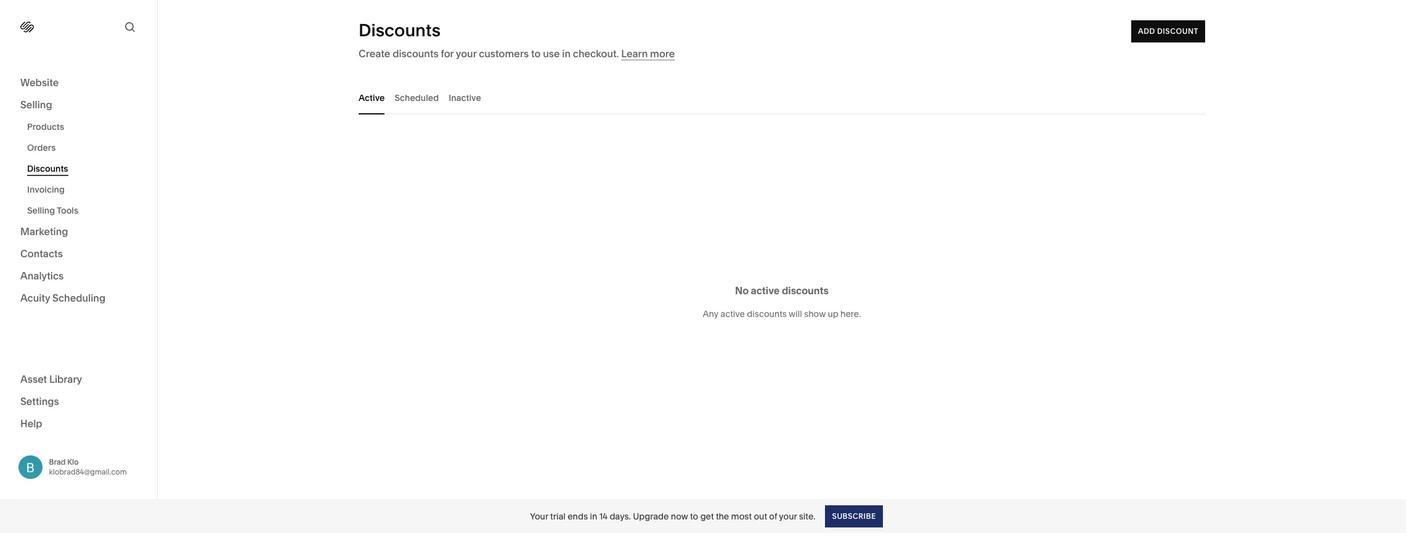 Task type: locate. For each thing, give the bounding box(es) containing it.
acuity scheduling
[[20, 292, 105, 304]]

active
[[751, 284, 780, 296], [720, 308, 745, 319]]

selling down website
[[20, 99, 52, 111]]

create
[[359, 47, 390, 60]]

to left get
[[690, 511, 698, 522]]

0 vertical spatial active
[[751, 284, 780, 296]]

settings
[[20, 395, 59, 408]]

checkout.
[[573, 47, 619, 60]]

0 vertical spatial discounts
[[359, 20, 441, 41]]

scheduled button
[[395, 81, 439, 115]]

no active discounts
[[735, 284, 829, 296]]

discounts up show
[[782, 284, 829, 296]]

your trial ends in 14 days. upgrade now to get the most out of your site.
[[530, 511, 815, 522]]

1 vertical spatial in
[[590, 511, 597, 522]]

show
[[804, 308, 826, 319]]

selling tools link
[[27, 200, 144, 221]]

14
[[599, 511, 608, 522]]

2 vertical spatial discounts
[[747, 308, 787, 319]]

discounts down no active discounts
[[747, 308, 787, 319]]

learn
[[621, 47, 648, 60]]

to left use
[[531, 47, 541, 60]]

analytics
[[20, 270, 64, 282]]

will
[[789, 308, 802, 319]]

acuity
[[20, 292, 50, 304]]

discounts
[[359, 20, 441, 41], [27, 163, 68, 174]]

to
[[531, 47, 541, 60], [690, 511, 698, 522]]

active right no
[[751, 284, 780, 296]]

add discount button
[[1131, 20, 1205, 43]]

asset
[[20, 373, 47, 385]]

no
[[735, 284, 749, 296]]

active right any
[[720, 308, 745, 319]]

1 horizontal spatial to
[[690, 511, 698, 522]]

add
[[1138, 26, 1155, 36]]

subscribe button
[[825, 506, 883, 528]]

scheduled
[[395, 92, 439, 103]]

in
[[562, 47, 571, 60], [590, 511, 597, 522]]

active for any
[[720, 308, 745, 319]]

your
[[456, 47, 477, 60], [779, 511, 797, 522]]

1 vertical spatial your
[[779, 511, 797, 522]]

discounts for no active discounts
[[782, 284, 829, 296]]

your right for
[[456, 47, 477, 60]]

1 horizontal spatial discounts
[[359, 20, 441, 41]]

1 vertical spatial selling
[[27, 205, 55, 216]]

for
[[441, 47, 454, 60]]

library
[[49, 373, 82, 385]]

invoicing link
[[27, 179, 144, 200]]

in left the 14
[[590, 511, 597, 522]]

0 vertical spatial your
[[456, 47, 477, 60]]

ends
[[568, 511, 588, 522]]

discount
[[1157, 26, 1198, 36]]

discounts up create
[[359, 20, 441, 41]]

0 vertical spatial selling
[[20, 99, 52, 111]]

tab list containing active
[[359, 81, 1205, 115]]

selling link
[[20, 98, 137, 113]]

1 vertical spatial active
[[720, 308, 745, 319]]

discounts left for
[[393, 47, 439, 60]]

asset library
[[20, 373, 82, 385]]

your right of
[[779, 511, 797, 522]]

active for no
[[751, 284, 780, 296]]

tools
[[57, 205, 78, 216]]

discounts up invoicing
[[27, 163, 68, 174]]

0 horizontal spatial discounts
[[27, 163, 68, 174]]

1 vertical spatial to
[[690, 511, 698, 522]]

asset library link
[[20, 372, 137, 387]]

1 horizontal spatial active
[[751, 284, 780, 296]]

contacts link
[[20, 247, 137, 262]]

0 horizontal spatial active
[[720, 308, 745, 319]]

klo
[[67, 458, 79, 467]]

selling
[[20, 99, 52, 111], [27, 205, 55, 216]]

any active discounts will show up here.
[[703, 308, 861, 319]]

most
[[731, 511, 752, 522]]

discounts
[[393, 47, 439, 60], [782, 284, 829, 296], [747, 308, 787, 319]]

1 vertical spatial discounts
[[27, 163, 68, 174]]

get
[[700, 511, 714, 522]]

customers
[[479, 47, 529, 60]]

website
[[20, 76, 59, 89]]

in right use
[[562, 47, 571, 60]]

1 horizontal spatial your
[[779, 511, 797, 522]]

inactive
[[449, 92, 481, 103]]

0 vertical spatial in
[[562, 47, 571, 60]]

1 vertical spatial discounts
[[782, 284, 829, 296]]

selling up marketing
[[27, 205, 55, 216]]

analytics link
[[20, 269, 137, 284]]

subscribe
[[832, 512, 876, 521]]

tab list
[[359, 81, 1205, 115]]

0 vertical spatial to
[[531, 47, 541, 60]]



Task type: describe. For each thing, give the bounding box(es) containing it.
help link
[[20, 417, 42, 430]]

add discount
[[1138, 26, 1198, 36]]

discounts for any active discounts will show up here.
[[747, 308, 787, 319]]

selling tools
[[27, 205, 78, 216]]

selling for selling tools
[[27, 205, 55, 216]]

0 horizontal spatial in
[[562, 47, 571, 60]]

products link
[[27, 116, 144, 137]]

any
[[703, 308, 718, 319]]

orders link
[[27, 137, 144, 158]]

more
[[650, 47, 675, 60]]

klobrad84@gmail.com
[[49, 468, 127, 477]]

site.
[[799, 511, 815, 522]]

contacts
[[20, 248, 63, 260]]

trial
[[550, 511, 566, 522]]

up
[[828, 308, 838, 319]]

upgrade
[[633, 511, 669, 522]]

settings link
[[20, 395, 137, 409]]

0 horizontal spatial to
[[531, 47, 541, 60]]

marketing
[[20, 226, 68, 238]]

brad klo klobrad84@gmail.com
[[49, 458, 127, 477]]

marketing link
[[20, 225, 137, 240]]

active
[[359, 92, 385, 103]]

help
[[20, 417, 42, 430]]

your
[[530, 511, 548, 522]]

of
[[769, 511, 777, 522]]

scheduling
[[52, 292, 105, 304]]

the
[[716, 511, 729, 522]]

create discounts for your customers to use in checkout. learn more
[[359, 47, 675, 60]]

now
[[671, 511, 688, 522]]

1 horizontal spatial in
[[590, 511, 597, 522]]

days.
[[610, 511, 631, 522]]

here.
[[841, 308, 861, 319]]

selling for selling
[[20, 99, 52, 111]]

invoicing
[[27, 184, 65, 195]]

acuity scheduling link
[[20, 291, 137, 306]]

brad
[[49, 458, 66, 467]]

out
[[754, 511, 767, 522]]

0 vertical spatial discounts
[[393, 47, 439, 60]]

use
[[543, 47, 560, 60]]

inactive button
[[449, 81, 481, 115]]

active button
[[359, 81, 385, 115]]

products
[[27, 121, 64, 132]]

discounts link
[[27, 158, 144, 179]]

learn more link
[[621, 47, 675, 60]]

website link
[[20, 76, 137, 91]]

0 horizontal spatial your
[[456, 47, 477, 60]]

orders
[[27, 142, 56, 153]]



Task type: vqa. For each thing, say whether or not it's contained in the screenshot.
the leftmost the Products
no



